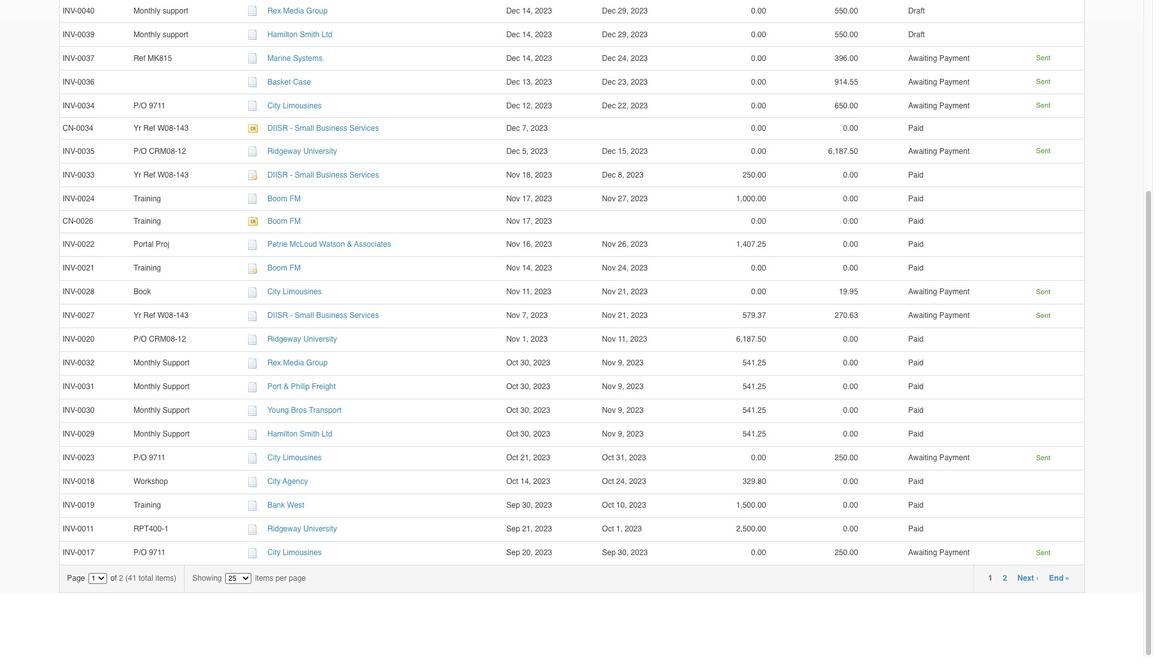 Task type: vqa. For each thing, say whether or not it's contained in the screenshot.
first Dec 14, 2023 from the top
yes



Task type: describe. For each thing, give the bounding box(es) containing it.
per
[[276, 574, 287, 583]]

ridgeway university link for nov 1, 2023
[[268, 335, 337, 344]]

inv- for 0037
[[63, 54, 78, 63]]

monthly support for inv-0032
[[134, 359, 190, 368]]

3 dec 14, 2023 from the top
[[507, 54, 552, 63]]

port & philip freight
[[268, 382, 336, 391]]

awaiting payment for nov 7, 2023
[[909, 311, 970, 320]]

inv-0034
[[63, 101, 95, 110]]

city limousines link for inv-0028
[[268, 287, 322, 296]]

paid for 0033
[[909, 171, 924, 180]]

group for monthly support
[[306, 359, 328, 368]]

18,
[[522, 171, 533, 180]]

sep down oct 1, 2023 on the right bottom of the page
[[602, 549, 616, 558]]

paid for 0032
[[909, 359, 924, 368]]

total
[[139, 574, 153, 583]]

oct 14, 2023
[[507, 477, 551, 486]]

inv- for 0028
[[63, 287, 78, 296]]

freight
[[312, 382, 336, 391]]

2 link
[[1003, 574, 1008, 583]]

dec 29, 2023 for hamilton smith ltd
[[602, 30, 653, 39]]

dec 23, 2023
[[602, 77, 653, 86]]

(
[[126, 574, 128, 583]]

city agency link
[[268, 477, 308, 486]]

inv- for 0021
[[63, 264, 78, 273]]

0033
[[78, 171, 95, 180]]

ref for 0034
[[143, 124, 155, 133]]

city for 0034
[[268, 101, 281, 110]]

dec 12, 2023
[[507, 101, 552, 110]]

rpt400-
[[134, 525, 164, 534]]

monthly support for inv-0040
[[134, 6, 188, 15]]

1 horizontal spatial 11,
[[618, 335, 628, 344]]

14, for marine systems
[[522, 54, 533, 63]]

0018
[[78, 477, 95, 486]]

paid for 0021
[[909, 264, 924, 273]]

case
[[293, 77, 311, 86]]

inv-0039
[[63, 30, 95, 39]]

0022
[[78, 240, 95, 249]]

systems
[[293, 54, 323, 63]]

inv-0033
[[63, 171, 95, 180]]

dec 22, 2023
[[602, 101, 653, 110]]

watson
[[319, 240, 345, 249]]

boom for 0021
[[268, 264, 288, 273]]

marine systems link
[[268, 54, 323, 63]]

city agency
[[268, 477, 308, 486]]

1 vertical spatial sep 30, 2023
[[602, 549, 653, 558]]

awaiting payment for oct 21, 2023
[[909, 454, 970, 463]]

boom fm for 0024
[[268, 194, 301, 203]]

0032
[[78, 359, 95, 368]]

ridgeway university for dec 5, 2023
[[268, 147, 337, 156]]

29, for hamilton smith ltd
[[618, 30, 629, 39]]

12,
[[522, 101, 533, 110]]

items)
[[155, 574, 176, 583]]

nov 16, 2023
[[507, 240, 552, 249]]

p/o for 0034
[[134, 101, 147, 110]]

sep for sep 30, 2023
[[507, 549, 520, 558]]

27,
[[618, 194, 629, 203]]

24, for oct
[[617, 477, 627, 486]]

0028
[[78, 287, 95, 296]]

inv- for 0027
[[63, 311, 78, 320]]

sent for sep 20, 2023
[[1037, 549, 1051, 557]]

nov 24, 2023
[[602, 264, 653, 273]]

0019
[[78, 501, 95, 510]]

inv-0017
[[63, 549, 95, 558]]

port & philip freight link
[[268, 382, 336, 391]]

sep 21, 2023
[[507, 525, 552, 534]]

petrie
[[268, 240, 288, 249]]

329.80
[[743, 477, 767, 486]]

training for inv-0019
[[134, 501, 161, 510]]

rex for support
[[268, 359, 281, 368]]

15,
[[618, 147, 629, 156]]

0030
[[78, 406, 95, 415]]

0 vertical spatial 250.00
[[743, 171, 767, 180]]

0026
[[76, 217, 93, 226]]

items
[[255, 574, 274, 583]]

payment for dec 12, 2023
[[940, 101, 970, 110]]

550.00 for rex media group
[[835, 6, 859, 15]]

ref mk815
[[134, 54, 172, 63]]

sep for oct 1, 2023
[[507, 525, 520, 534]]

petrie mcloud watson & associates
[[268, 240, 391, 249]]

city for 0018
[[268, 477, 281, 486]]

west
[[287, 501, 305, 510]]

inv- for 0011
[[63, 525, 78, 534]]

0029
[[78, 430, 95, 439]]

smith for support
[[300, 30, 320, 39]]

hamilton smith ltd link for monthly support
[[268, 430, 333, 439]]

9, for rex media group
[[618, 359, 625, 368]]

inv-0023
[[63, 454, 95, 463]]

inv-0018
[[63, 477, 95, 486]]

nov 9, 2023 for rex media group
[[602, 359, 648, 368]]

monthly for 0030
[[134, 406, 161, 415]]

inv-0024
[[63, 194, 95, 203]]

hamilton smith ltd for monthly support
[[268, 30, 333, 39]]

9, for hamilton smith ltd
[[618, 430, 625, 439]]

30, for transport
[[521, 406, 531, 415]]

awaiting for sep 20, 2023
[[909, 549, 938, 558]]

0039
[[78, 30, 95, 39]]

philip
[[291, 382, 310, 391]]

rex media group for monthly support
[[268, 359, 328, 368]]

inv-0036
[[63, 77, 95, 86]]

paid for 0019
[[909, 501, 924, 510]]

16,
[[522, 240, 533, 249]]

inv- for 0030
[[63, 406, 78, 415]]

city limousines link for inv-0017
[[268, 549, 322, 558]]

awaiting for nov 11, 2023
[[909, 287, 938, 296]]

cn- for cn-0026
[[63, 217, 76, 226]]

14, for hamilton smith ltd
[[522, 30, 533, 39]]

nov 17, 2023 for 0.00
[[507, 217, 552, 226]]

0040
[[78, 6, 95, 15]]

inv- for 0034
[[63, 101, 78, 110]]

inv-0011
[[63, 525, 94, 534]]

cn- for cn-0034
[[63, 124, 76, 133]]

2 2 from the left
[[1003, 574, 1008, 583]]

business for nov 7, 2023
[[316, 311, 348, 320]]

media for support
[[283, 6, 304, 15]]

dec 5, 2023
[[507, 147, 548, 156]]

dec 7, 2023
[[507, 124, 548, 133]]

sent for nov 7, 2023
[[1037, 312, 1051, 320]]

143 for inv-0033
[[176, 171, 189, 180]]

bank west link
[[268, 501, 305, 510]]

services for dec 7, 2023
[[350, 124, 379, 133]]

30, for group
[[521, 359, 531, 368]]

17, for 0.00
[[522, 217, 533, 226]]

media for support
[[283, 359, 304, 368]]

university for dec
[[303, 147, 337, 156]]

inv-0027
[[63, 311, 95, 320]]

support for 0029
[[163, 430, 190, 439]]

diisr - small business services for nov 7, 2023
[[268, 311, 379, 320]]

monthly for 0031
[[134, 382, 161, 391]]

inv- for 0024
[[63, 194, 78, 203]]

0 vertical spatial sep 30, 2023
[[507, 501, 552, 510]]

bank
[[268, 501, 285, 510]]

nov 1, 2023
[[507, 335, 548, 344]]

p/o for 0017
[[134, 549, 147, 558]]

nov 7, 2023
[[507, 311, 548, 320]]

inv-0021
[[63, 264, 95, 273]]

dec 15, 2023
[[602, 147, 653, 156]]

inv- for 0031
[[63, 382, 78, 391]]

oct 1, 2023
[[602, 525, 647, 534]]

associates
[[354, 240, 391, 249]]

basket
[[268, 77, 291, 86]]

oct 21, 2023
[[507, 454, 551, 463]]

paid for 0029
[[909, 430, 924, 439]]

inv-0022
[[63, 240, 95, 249]]

0011
[[78, 525, 94, 534]]

page
[[289, 574, 306, 583]]

541.25 for rex media group
[[743, 359, 767, 368]]

inv- for 0032
[[63, 359, 78, 368]]

support for 0031
[[163, 382, 190, 391]]

41
[[128, 574, 137, 583]]

1, for oct
[[617, 525, 623, 534]]

nov 27, 2023
[[602, 194, 653, 203]]

portal proj
[[134, 240, 170, 249]]

0027
[[78, 311, 95, 320]]

0034 for cn-
[[76, 124, 93, 133]]

showing
[[192, 574, 224, 583]]

p/o 9711 for inv-0023
[[134, 454, 166, 463]]

sent for dec 12, 2023
[[1037, 101, 1051, 110]]

support for 0032
[[163, 359, 190, 368]]

dec 13, 2023
[[507, 77, 552, 86]]

579.37
[[743, 311, 767, 320]]

270.63
[[835, 311, 859, 320]]

petrie mcloud watson & associates link
[[268, 240, 391, 249]]

awaiting for dec 13, 2023
[[909, 77, 938, 86]]

20,
[[522, 549, 533, 558]]

rex media group link for monthly support
[[268, 6, 328, 15]]

1,000.00
[[737, 194, 767, 203]]

ref for 0027
[[143, 311, 155, 320]]

payment for oct 21, 2023
[[940, 454, 970, 463]]

1 2 from the left
[[119, 574, 123, 583]]

31,
[[617, 454, 627, 463]]

bros
[[291, 406, 307, 415]]

marine
[[268, 54, 291, 63]]

university for nov
[[303, 335, 337, 344]]

city limousines link for inv-0023
[[268, 454, 322, 463]]

hamilton for support
[[268, 30, 298, 39]]

29, for rex media group
[[618, 6, 629, 15]]

city limousines link for inv-0034
[[268, 101, 322, 110]]

cn-0034
[[63, 124, 93, 133]]

portal
[[134, 240, 154, 249]]

0031
[[78, 382, 95, 391]]



Task type: locate. For each thing, give the bounding box(es) containing it.
23,
[[618, 77, 629, 86]]

rex media group link up marine systems link
[[268, 6, 328, 15]]

ridgeway university link for sep 21, 2023
[[268, 525, 337, 534]]

2 vertical spatial ridgeway university link
[[268, 525, 337, 534]]

11 paid from the top
[[909, 430, 924, 439]]

inv- down cn-0026
[[63, 240, 78, 249]]

boom fm for 0021
[[268, 264, 301, 273]]

7, up 5,
[[522, 124, 529, 133]]

1 vertical spatial business
[[316, 171, 348, 180]]

3 city limousines link from the top
[[268, 454, 322, 463]]

monthly support
[[134, 6, 188, 15], [134, 30, 188, 39]]

0035
[[78, 147, 95, 156]]

dec 29, 2023
[[602, 6, 653, 15], [602, 30, 653, 39]]

3 nov 9, 2023 from the top
[[602, 406, 648, 415]]

awaiting for dec 5, 2023
[[909, 147, 938, 156]]

ltd down transport
[[322, 430, 333, 439]]

2 monthly support from the top
[[134, 30, 188, 39]]

13,
[[522, 77, 533, 86]]

1 vertical spatial hamilton smith ltd
[[268, 430, 333, 439]]

business for nov 18, 2023
[[316, 171, 348, 180]]

7 sent from the top
[[1037, 454, 1051, 462]]

9711
[[149, 101, 166, 110], [149, 454, 166, 463], [149, 549, 166, 558]]

group up 'systems'
[[306, 6, 328, 15]]

group
[[306, 6, 328, 15], [306, 359, 328, 368]]

1 vertical spatial hamilton smith ltd link
[[268, 430, 333, 439]]

inv- up inv-0030
[[63, 382, 78, 391]]

143
[[176, 124, 189, 133], [176, 171, 189, 180], [176, 311, 189, 320]]

mk815
[[148, 54, 172, 63]]

1 monthly from the top
[[134, 6, 161, 15]]

0034 for inv-
[[78, 101, 95, 110]]

2 vertical spatial ridgeway
[[268, 525, 301, 534]]

marine systems
[[268, 54, 323, 63]]

inv- up "inv-0039"
[[63, 6, 78, 15]]

nov 21, 2023 for nov 11, 2023
[[602, 287, 653, 296]]

city left agency
[[268, 477, 281, 486]]

boom fm link for cn-0026
[[268, 217, 301, 226]]

0 vertical spatial diisr
[[268, 124, 288, 133]]

12 for inv-0035
[[178, 147, 186, 156]]

mcloud
[[290, 240, 317, 249]]

awaiting payment
[[909, 54, 970, 63], [909, 77, 970, 86], [909, 101, 970, 110], [909, 147, 970, 156], [909, 287, 970, 296], [909, 311, 970, 320], [909, 454, 970, 463], [909, 549, 970, 558]]

2 awaiting payment from the top
[[909, 77, 970, 86]]

p/o for 0023
[[134, 454, 147, 463]]

business
[[316, 124, 348, 133], [316, 171, 348, 180], [316, 311, 348, 320]]

5 paid from the top
[[909, 240, 924, 249]]

1 550.00 from the top
[[835, 6, 859, 15]]

city limousines up agency
[[268, 454, 322, 463]]

1 vertical spatial 9711
[[149, 454, 166, 463]]

inv- down inv-0011
[[63, 549, 78, 558]]

2 monthly from the top
[[134, 30, 161, 39]]

nov 9, 2023
[[602, 359, 648, 368], [602, 382, 648, 391], [602, 406, 648, 415], [602, 430, 648, 439]]

2 vertical spatial fm
[[290, 264, 301, 273]]

3 boom fm from the top
[[268, 264, 301, 273]]

14 paid from the top
[[909, 525, 924, 534]]

2 - from the top
[[290, 171, 293, 180]]

0 vertical spatial 1,
[[522, 335, 529, 344]]

0 vertical spatial small
[[295, 124, 314, 133]]

2 hamilton from the top
[[268, 430, 298, 439]]

4 monthly support from the top
[[134, 430, 190, 439]]

4 awaiting from the top
[[909, 147, 938, 156]]

18 inv- from the top
[[63, 454, 78, 463]]

30, for philip
[[521, 382, 531, 391]]

6,187.50 down 650.00
[[829, 147, 859, 156]]

2 support from the top
[[163, 382, 190, 391]]

17, down 18,
[[522, 194, 533, 203]]

1 monthly support from the top
[[134, 6, 188, 15]]

3 541.25 from the top
[[743, 406, 767, 415]]

1 vertical spatial 12
[[178, 335, 186, 344]]

smith down the young bros transport link
[[300, 430, 320, 439]]

2 ridgeway university link from the top
[[268, 335, 337, 344]]

inv- up inv-0037
[[63, 30, 78, 39]]

paid for 0022
[[909, 240, 924, 249]]

7 paid from the top
[[909, 335, 924, 344]]

awaiting for dec 12, 2023
[[909, 101, 938, 110]]

page
[[67, 574, 87, 583]]

rex up marine
[[268, 6, 281, 15]]

3 city from the top
[[268, 454, 281, 463]]

small
[[295, 124, 314, 133], [295, 171, 314, 180], [295, 311, 314, 320]]

yr for 0033
[[134, 171, 141, 180]]

2 vertical spatial boom fm link
[[268, 264, 301, 273]]

1 vertical spatial nov 11, 2023
[[602, 335, 652, 344]]

dec 14, 2023 for ltd
[[507, 30, 552, 39]]

0 vertical spatial ridgeway university
[[268, 147, 337, 156]]

1 vertical spatial ridgeway university link
[[268, 335, 337, 344]]

19.95
[[839, 287, 859, 296]]

2 fm from the top
[[290, 217, 301, 226]]

143 for cn-0034
[[176, 124, 189, 133]]

city limousines for 0034
[[268, 101, 322, 110]]

2 left (
[[119, 574, 123, 583]]

17, up 16,
[[522, 217, 533, 226]]

2 550.00 from the top
[[835, 30, 859, 39]]

oct 30, 2023 for hamilton smith ltd
[[507, 430, 551, 439]]

7 payment from the top
[[940, 454, 970, 463]]

transport
[[309, 406, 342, 415]]

0 horizontal spatial &
[[284, 382, 289, 391]]

9 inv- from the top
[[63, 240, 78, 249]]

8 paid from the top
[[909, 359, 924, 368]]

sent for dec 13, 2023
[[1037, 78, 1051, 86]]

city down the 'basket'
[[268, 101, 281, 110]]

1 vertical spatial p/o 9711
[[134, 454, 166, 463]]

1 vertical spatial university
[[303, 335, 337, 344]]

nov 18, 2023
[[507, 171, 552, 180]]

6 awaiting from the top
[[909, 311, 938, 320]]

dec
[[507, 6, 520, 15], [602, 6, 616, 15], [507, 30, 520, 39], [602, 30, 616, 39], [507, 54, 520, 63], [602, 54, 616, 63], [507, 77, 520, 86], [602, 77, 616, 86], [507, 101, 520, 110], [602, 101, 616, 110], [507, 124, 520, 133], [507, 147, 520, 156], [602, 147, 616, 156], [602, 171, 616, 180]]

2 541.25 from the top
[[743, 382, 767, 391]]

0 vertical spatial 12
[[178, 147, 186, 156]]

0 vertical spatial university
[[303, 147, 337, 156]]

payment for dec 13, 2023
[[940, 77, 970, 86]]

3 monthly from the top
[[134, 359, 161, 368]]

2 vertical spatial diisr - small business services
[[268, 311, 379, 320]]

1 left 2 link
[[989, 574, 993, 583]]

1 monthly support from the top
[[134, 359, 190, 368]]

p/o 9711 up workshop
[[134, 454, 166, 463]]

2 draft from the top
[[909, 30, 925, 39]]

& right the port
[[284, 382, 289, 391]]

city limousines up "page"
[[268, 549, 322, 558]]

sent for dec 5, 2023
[[1037, 147, 1051, 156]]

city for 0017
[[268, 549, 281, 558]]

rex media group up marine systems link
[[268, 6, 328, 15]]

nov 17, 2023 up nov 16, 2023
[[507, 217, 552, 226]]

5 awaiting from the top
[[909, 287, 938, 296]]

draft for ltd
[[909, 30, 925, 39]]

17 inv- from the top
[[63, 430, 78, 439]]

2 university from the top
[[303, 335, 337, 344]]

1 vertical spatial -
[[290, 171, 293, 180]]

2 inv- from the top
[[63, 30, 78, 39]]

yr down book
[[134, 311, 141, 320]]

3 oct 30, 2023 from the top
[[507, 406, 551, 415]]

9711 for 0034
[[149, 101, 166, 110]]

- for inv-0033
[[290, 171, 293, 180]]

12
[[178, 147, 186, 156], [178, 335, 186, 344]]

0 vertical spatial 550.00
[[835, 6, 859, 15]]

0 horizontal spatial 1
[[164, 525, 169, 534]]

sep 30, 2023 down oct 1, 2023 on the right bottom of the page
[[602, 549, 653, 558]]

9 paid from the top
[[909, 382, 924, 391]]

nov 17, 2023 down the nov 18, 2023
[[507, 194, 552, 203]]

2 monthly support from the top
[[134, 382, 190, 391]]

2 12 from the top
[[178, 335, 186, 344]]

3 monthly support from the top
[[134, 406, 190, 415]]

0 vertical spatial 29,
[[618, 6, 629, 15]]

24, down 26,
[[618, 264, 629, 273]]

yr right cn-0034
[[134, 124, 141, 133]]

1 vertical spatial &
[[284, 382, 289, 391]]

city limousines link up "page"
[[268, 549, 322, 558]]

1
[[164, 525, 169, 534], [989, 574, 993, 583]]

2 support from the top
[[163, 30, 188, 39]]

hamilton down young
[[268, 430, 298, 439]]

1 vertical spatial media
[[283, 359, 304, 368]]

crm08- for 0035
[[149, 147, 178, 156]]

1 paid from the top
[[909, 124, 924, 133]]

diisr for 0033
[[268, 171, 288, 180]]

p/o for 0035
[[134, 147, 147, 156]]

inv- up inv-0019 at the bottom left of the page
[[63, 477, 78, 486]]

4 p/o from the top
[[134, 454, 147, 463]]

2 hamilton smith ltd from the top
[[268, 430, 333, 439]]

2 vertical spatial diisr
[[268, 311, 288, 320]]

1 vertical spatial rex
[[268, 359, 281, 368]]

1 vertical spatial cn-
[[63, 217, 76, 226]]

3 small from the top
[[295, 311, 314, 320]]

2 vertical spatial diisr - small business services link
[[268, 311, 379, 320]]

13 inv- from the top
[[63, 335, 78, 344]]

group for monthly support
[[306, 6, 328, 15]]

hamilton up marine
[[268, 30, 298, 39]]

p/o down ref mk815 on the top left
[[134, 101, 147, 110]]

media up philip on the left of page
[[283, 359, 304, 368]]

sep down "oct 14, 2023"
[[507, 501, 520, 510]]

boom for 0026
[[268, 217, 288, 226]]

1 draft from the top
[[909, 6, 925, 15]]

sep 30, 2023 up sep 21, 2023 at left
[[507, 501, 552, 510]]

media up marine systems link
[[283, 6, 304, 15]]

0 vertical spatial ridgeway university link
[[268, 147, 337, 156]]

boom fm link for inv-0021
[[268, 264, 301, 273]]

support
[[163, 359, 190, 368], [163, 382, 190, 391], [163, 406, 190, 415], [163, 430, 190, 439]]

1 vertical spatial boom fm link
[[268, 217, 301, 226]]

cn- down inv-0024
[[63, 217, 76, 226]]

end »
[[1050, 574, 1071, 583]]

0 vertical spatial diisr - small business services
[[268, 124, 379, 133]]

1 17, from the top
[[522, 194, 533, 203]]

inv- up the inv-0020 on the bottom
[[63, 311, 78, 320]]

0 vertical spatial rex media group link
[[268, 6, 328, 15]]

2 diisr - small business services from the top
[[268, 171, 379, 180]]

0.00
[[752, 6, 767, 15], [752, 30, 767, 39], [752, 54, 767, 63], [752, 77, 767, 86], [752, 101, 767, 110], [752, 124, 767, 133], [844, 124, 859, 133], [752, 147, 767, 156], [844, 171, 859, 180], [844, 194, 859, 203], [752, 217, 767, 226], [844, 217, 859, 226], [844, 240, 859, 249], [752, 264, 767, 273], [844, 264, 859, 273], [752, 287, 767, 296], [844, 335, 859, 344], [844, 359, 859, 368], [844, 382, 859, 391], [844, 406, 859, 415], [844, 430, 859, 439], [752, 454, 767, 463], [844, 477, 859, 486], [844, 501, 859, 510], [844, 525, 859, 534], [752, 549, 767, 558]]

oct
[[507, 359, 519, 368], [507, 382, 519, 391], [507, 406, 519, 415], [507, 430, 519, 439], [507, 454, 519, 463], [602, 454, 614, 463], [507, 477, 519, 486], [602, 477, 614, 486], [602, 501, 614, 510], [602, 525, 614, 534]]

0 vertical spatial fm
[[290, 194, 301, 203]]

1 vertical spatial services
[[350, 171, 379, 180]]

1 limousines from the top
[[283, 101, 322, 110]]

inv- up inv-0024
[[63, 171, 78, 180]]

14 inv- from the top
[[63, 359, 78, 368]]

university for sep
[[303, 525, 337, 534]]

0 vertical spatial media
[[283, 6, 304, 15]]

0 vertical spatial 0034
[[78, 101, 95, 110]]

sent for oct 21, 2023
[[1037, 454, 1051, 462]]

0021
[[78, 264, 95, 273]]

p/o up workshop
[[134, 454, 147, 463]]

1 vertical spatial w08-
[[158, 171, 176, 180]]

p/o down rpt400-
[[134, 549, 147, 558]]

city limousines down basket case
[[268, 101, 322, 110]]

ref for 0033
[[143, 171, 155, 180]]

2 vertical spatial 250.00
[[835, 549, 859, 558]]

396.00
[[835, 54, 859, 63]]

650.00
[[835, 101, 859, 110]]

p/o 9711
[[134, 101, 166, 110], [134, 454, 166, 463], [134, 549, 166, 558]]

smith up 'systems'
[[300, 30, 320, 39]]

1 143 from the top
[[176, 124, 189, 133]]

inv- up cn-0034
[[63, 101, 78, 110]]

ltd up 'systems'
[[322, 30, 333, 39]]

2 vertical spatial boom
[[268, 264, 288, 273]]

7, for dec
[[522, 124, 529, 133]]

16 inv- from the top
[[63, 406, 78, 415]]

0 vertical spatial rex media group
[[268, 6, 328, 15]]

inv-0031
[[63, 382, 95, 391]]

2 vertical spatial 143
[[176, 311, 189, 320]]

p/o right "0035"
[[134, 147, 147, 156]]

1, down "10,"
[[617, 525, 623, 534]]

inv- up inv-0017
[[63, 525, 78, 534]]

hamilton smith ltd link down bros
[[268, 430, 333, 439]]

city limousines link up agency
[[268, 454, 322, 463]]

rex media group link up philip on the left of page
[[268, 359, 328, 368]]

2 boom fm link from the top
[[268, 217, 301, 226]]

awaiting payment for nov 11, 2023
[[909, 287, 970, 296]]

0034 up "0035"
[[76, 124, 93, 133]]

5 sent from the top
[[1037, 288, 1051, 296]]

0 vertical spatial nov 21, 2023
[[602, 287, 653, 296]]

draft for group
[[909, 6, 925, 15]]

3 boom from the top
[[268, 264, 288, 273]]

inv- down cn-0034
[[63, 147, 78, 156]]

2 vertical spatial 9711
[[149, 549, 166, 558]]

1 vertical spatial ltd
[[322, 430, 333, 439]]

city limousines down mcloud
[[268, 287, 322, 296]]

rex up the port
[[268, 359, 281, 368]]

3 university from the top
[[303, 525, 337, 534]]

sent for dec 14, 2023
[[1037, 54, 1051, 62]]

0020
[[78, 335, 95, 344]]

ref
[[134, 54, 146, 63], [143, 124, 155, 133], [143, 171, 155, 180], [143, 311, 155, 320]]

rex for support
[[268, 6, 281, 15]]

1 vertical spatial 6,187.50
[[737, 335, 767, 344]]

inv- for 0036
[[63, 77, 78, 86]]

2 vertical spatial w08-
[[158, 311, 176, 320]]

2 vertical spatial business
[[316, 311, 348, 320]]

p/o down book
[[134, 335, 147, 344]]

1 horizontal spatial &
[[347, 240, 352, 249]]

2,500.00
[[737, 525, 767, 534]]

0 vertical spatial 17,
[[522, 194, 533, 203]]

0 vertical spatial draft
[[909, 6, 925, 15]]

24, down 31,
[[617, 477, 627, 486]]

1 vertical spatial 1,
[[617, 525, 623, 534]]

support for 0030
[[163, 406, 190, 415]]

5 awaiting payment from the top
[[909, 287, 970, 296]]

0 vertical spatial group
[[306, 6, 328, 15]]

training for cn-0026
[[134, 217, 161, 226]]

w08- for cn-0034
[[158, 124, 176, 133]]

inv-0030
[[63, 406, 95, 415]]

4 nov 9, 2023 from the top
[[602, 430, 648, 439]]

0 vertical spatial 11,
[[522, 287, 533, 296]]

2 awaiting from the top
[[909, 77, 938, 86]]

diisr - small business services link for nov 7, 2023
[[268, 311, 379, 320]]

1 vertical spatial 24,
[[618, 264, 629, 273]]

hamilton for support
[[268, 430, 298, 439]]

7 awaiting payment from the top
[[909, 454, 970, 463]]

1 ridgeway university from the top
[[268, 147, 337, 156]]

diisr - small business services for dec 7, 2023
[[268, 124, 379, 133]]

inv- up inv-0028
[[63, 264, 78, 273]]

limousines down case
[[283, 101, 322, 110]]

0 vertical spatial business
[[316, 124, 348, 133]]

1 up items)
[[164, 525, 169, 534]]

training for inv-0021
[[134, 264, 161, 273]]

1 vertical spatial fm
[[290, 217, 301, 226]]

inv- down inv-0030
[[63, 430, 78, 439]]

1 hamilton from the top
[[268, 30, 298, 39]]

limousines for dec
[[283, 101, 322, 110]]

1 vertical spatial crm08-
[[149, 335, 178, 344]]

inv- for 0035
[[63, 147, 78, 156]]

9, for young bros transport
[[618, 406, 625, 415]]

dec 14, 2023 for group
[[507, 6, 552, 15]]

city limousines link down basket case
[[268, 101, 322, 110]]

of 2 ( 41 total items)
[[108, 574, 176, 583]]

proj
[[156, 240, 170, 249]]

1 vertical spatial 0034
[[76, 124, 93, 133]]

w08-
[[158, 124, 176, 133], [158, 171, 176, 180], [158, 311, 176, 320]]

8,
[[618, 171, 625, 180]]

ltd for monthly support
[[322, 430, 333, 439]]

limousines up "page"
[[283, 549, 322, 558]]

24, up 23,
[[618, 54, 629, 63]]

0 horizontal spatial nov 11, 2023
[[507, 287, 552, 296]]

1 9711 from the top
[[149, 101, 166, 110]]

1 vertical spatial small
[[295, 171, 314, 180]]

0034
[[78, 101, 95, 110], [76, 124, 93, 133]]

1 vertical spatial dec 14, 2023
[[507, 30, 552, 39]]

inv- up cn-0026
[[63, 194, 78, 203]]

city up the items per page
[[268, 549, 281, 558]]

1 link
[[989, 574, 993, 583]]

limousines up agency
[[283, 454, 322, 463]]

2 training from the top
[[134, 217, 161, 226]]

boom fm for 0026
[[268, 217, 301, 226]]

paid for 0024
[[909, 194, 924, 203]]

1 nov 21, 2023 from the top
[[602, 287, 653, 296]]

2 vertical spatial university
[[303, 525, 337, 534]]

19 inv- from the top
[[63, 477, 78, 486]]

0023
[[78, 454, 95, 463]]

3 services from the top
[[350, 311, 379, 320]]

0 vertical spatial support
[[163, 6, 188, 15]]

inv- for 0022
[[63, 240, 78, 249]]

143 for inv-0027
[[176, 311, 189, 320]]

1 horizontal spatial 1
[[989, 574, 993, 583]]

1 vertical spatial 29,
[[618, 30, 629, 39]]

sep 20, 2023
[[507, 549, 552, 558]]

sep up sep 20, 2023
[[507, 525, 520, 534]]

p/o 9711 down ref mk815 on the top left
[[134, 101, 166, 110]]

oct 30, 2023
[[507, 359, 551, 368], [507, 382, 551, 391], [507, 406, 551, 415], [507, 430, 551, 439]]

1 w08- from the top
[[158, 124, 176, 133]]

30, for ltd
[[521, 430, 531, 439]]

rex media group for monthly support
[[268, 6, 328, 15]]

541.25 for port & philip freight
[[743, 382, 767, 391]]

ridgeway university
[[268, 147, 337, 156], [268, 335, 337, 344], [268, 525, 337, 534]]

2 p/o crm08-12 from the top
[[134, 335, 186, 344]]

1 vertical spatial 143
[[176, 171, 189, 180]]

1 vertical spatial diisr - small business services
[[268, 171, 379, 180]]

14, for city agency
[[521, 477, 531, 486]]

city for 0023
[[268, 454, 281, 463]]

cn-
[[63, 124, 76, 133], [63, 217, 76, 226]]

1 small from the top
[[295, 124, 314, 133]]

dec 29, 2023 for rex media group
[[602, 6, 653, 15]]

2 rex media group link from the top
[[268, 359, 328, 368]]

8 awaiting from the top
[[909, 549, 938, 558]]

young
[[268, 406, 289, 415]]

port
[[268, 382, 282, 391]]

1 vertical spatial monthly support
[[134, 30, 188, 39]]

3 143 from the top
[[176, 311, 189, 320]]

cn-0026
[[63, 217, 93, 226]]

5 inv- from the top
[[63, 101, 78, 110]]

7, up nov 1, 2023
[[522, 311, 529, 320]]

1 vertical spatial rex media group link
[[268, 359, 328, 368]]

oct 10, 2023
[[602, 501, 651, 510]]

6 inv- from the top
[[63, 147, 78, 156]]

1 vertical spatial yr
[[134, 171, 141, 180]]

3 ridgeway from the top
[[268, 525, 301, 534]]

2 vertical spatial small
[[295, 311, 314, 320]]

1 business from the top
[[316, 124, 348, 133]]

1 awaiting payment from the top
[[909, 54, 970, 63]]

0034 down 0036
[[78, 101, 95, 110]]

1,500.00
[[737, 501, 767, 510]]

0 vertical spatial boom
[[268, 194, 288, 203]]

p/o 9711 down rpt400-
[[134, 549, 166, 558]]

paid for 0020
[[909, 335, 924, 344]]

hamilton smith ltd up marine systems
[[268, 30, 333, 39]]

0 vertical spatial smith
[[300, 30, 320, 39]]

12 inv- from the top
[[63, 311, 78, 320]]

2 7, from the top
[[522, 311, 529, 320]]

limousines for oct
[[283, 454, 322, 463]]

2 city limousines from the top
[[268, 287, 322, 296]]

support for 0039
[[163, 30, 188, 39]]

2 right the 1 link at the right bottom of page
[[1003, 574, 1008, 583]]

monthly support for inv-0031
[[134, 382, 190, 391]]

12 paid from the top
[[909, 477, 924, 486]]

paid for 0011
[[909, 525, 924, 534]]

0 vertical spatial dec 29, 2023
[[602, 6, 653, 15]]

awaiting payment for dec 12, 2023
[[909, 101, 970, 110]]

4 inv- from the top
[[63, 77, 78, 86]]

smith for support
[[300, 430, 320, 439]]

limousines down mcloud
[[283, 287, 322, 296]]

1 vertical spatial 7,
[[522, 311, 529, 320]]

0 vertical spatial monthly support
[[134, 6, 188, 15]]

6 paid from the top
[[909, 264, 924, 273]]

& right watson
[[347, 240, 352, 249]]

6 sent from the top
[[1037, 312, 1051, 320]]

2 vertical spatial services
[[350, 311, 379, 320]]

inv- down the inv-0020 on the bottom
[[63, 359, 78, 368]]

inv-0019
[[63, 501, 95, 510]]

smith
[[300, 30, 320, 39], [300, 430, 320, 439]]

basket case
[[268, 77, 311, 86]]

9711 up workshop
[[149, 454, 166, 463]]

training
[[134, 194, 161, 203], [134, 217, 161, 226], [134, 264, 161, 273], [134, 501, 161, 510]]

rex media group up philip on the left of page
[[268, 359, 328, 368]]

hamilton smith ltd link up marine systems
[[268, 30, 333, 39]]

8 inv- from the top
[[63, 194, 78, 203]]

cn- up inv-0035
[[63, 124, 76, 133]]

1 rex media group link from the top
[[268, 6, 328, 15]]

1 boom fm from the top
[[268, 194, 301, 203]]

limousines
[[283, 101, 322, 110], [283, 287, 322, 296], [283, 454, 322, 463], [283, 549, 322, 558]]

fm
[[290, 194, 301, 203], [290, 217, 301, 226], [290, 264, 301, 273]]

0 vertical spatial dec 14, 2023
[[507, 6, 552, 15]]

nov 21, 2023
[[602, 287, 653, 296], [602, 311, 653, 320]]

26,
[[618, 240, 629, 249]]

5 city from the top
[[268, 549, 281, 558]]

1 vertical spatial p/o crm08-12
[[134, 335, 186, 344]]

sep left 20,
[[507, 549, 520, 558]]

monthly support for inv-0029
[[134, 430, 190, 439]]

0 vertical spatial 6,187.50
[[829, 147, 859, 156]]

9711 down rpt400-1 at the bottom of page
[[149, 549, 166, 558]]

3 sent from the top
[[1037, 101, 1051, 110]]

3 - from the top
[[290, 311, 293, 320]]

250.00
[[743, 171, 767, 180], [835, 454, 859, 463], [835, 549, 859, 558]]

5 payment from the top
[[940, 287, 970, 296]]

1 vertical spatial nov 21, 2023
[[602, 311, 653, 320]]

20 inv- from the top
[[63, 501, 78, 510]]

0 vertical spatial 24,
[[618, 54, 629, 63]]

boom fm link for inv-0024
[[268, 194, 301, 203]]

inv- up "inv-0032"
[[63, 335, 78, 344]]

-
[[290, 124, 293, 133], [290, 171, 293, 180], [290, 311, 293, 320]]

city up city agency
[[268, 454, 281, 463]]

hamilton smith ltd down bros
[[268, 430, 333, 439]]

inv- down inv-0021
[[63, 287, 78, 296]]

young bros transport
[[268, 406, 342, 415]]

small for nov 7, 2023
[[295, 311, 314, 320]]

0017
[[78, 549, 95, 558]]

inv- for 0018
[[63, 477, 78, 486]]

city down "petrie"
[[268, 287, 281, 296]]

diisr - small business services link for dec 7, 2023
[[268, 124, 379, 133]]

0 vertical spatial hamilton smith ltd
[[268, 30, 333, 39]]

city limousines link down mcloud
[[268, 287, 322, 296]]

5,
[[522, 147, 529, 156]]

6,187.50 down 579.37
[[737, 335, 767, 344]]

1 vertical spatial diisr - small business services link
[[268, 171, 379, 180]]

inv- down "inv-0039"
[[63, 54, 78, 63]]

2 vertical spatial dec 14, 2023
[[507, 54, 552, 63]]

inv-0037
[[63, 54, 95, 63]]

nov
[[507, 171, 520, 180], [507, 194, 520, 203], [602, 194, 616, 203], [507, 217, 520, 226], [507, 240, 520, 249], [602, 240, 616, 249], [507, 264, 520, 273], [602, 264, 616, 273], [507, 287, 520, 296], [602, 287, 616, 296], [507, 311, 520, 320], [602, 311, 616, 320], [507, 335, 520, 344], [602, 335, 616, 344], [602, 359, 616, 368], [602, 382, 616, 391], [602, 406, 616, 415], [602, 430, 616, 439]]

ltd for monthly support
[[322, 30, 333, 39]]

rex media group
[[268, 6, 328, 15], [268, 359, 328, 368]]

0 vertical spatial diisr - small business services link
[[268, 124, 379, 133]]

2 vertical spatial ridgeway university
[[268, 525, 337, 534]]

inv- up 'inv-0018'
[[63, 454, 78, 463]]

fm for inv-0024
[[290, 194, 301, 203]]

monthly
[[134, 6, 161, 15], [134, 30, 161, 39], [134, 359, 161, 368], [134, 382, 161, 391], [134, 406, 161, 415], [134, 430, 161, 439]]

2 dec 14, 2023 from the top
[[507, 30, 552, 39]]

0 vertical spatial 9711
[[149, 101, 166, 110]]

0 vertical spatial nov 11, 2023
[[507, 287, 552, 296]]

inv- up inv-0029
[[63, 406, 78, 415]]

small for nov 18, 2023
[[295, 171, 314, 180]]

inv- up inv-0011
[[63, 501, 78, 510]]

9711 down mk815
[[149, 101, 166, 110]]

inv-0032
[[63, 359, 95, 368]]

1 vertical spatial ridgeway university
[[268, 335, 337, 344]]

ltd
[[322, 30, 333, 39], [322, 430, 333, 439]]

1, down "nov 7, 2023"
[[522, 335, 529, 344]]

1 horizontal spatial 6,187.50
[[829, 147, 859, 156]]

1 vertical spatial 250.00
[[835, 454, 859, 463]]

2 city limousines link from the top
[[268, 287, 322, 296]]

0 vertical spatial nov 17, 2023
[[507, 194, 552, 203]]

1 city from the top
[[268, 101, 281, 110]]

2 vertical spatial p/o 9711
[[134, 549, 166, 558]]

yr right 0033
[[134, 171, 141, 180]]

monthly support for inv-0039
[[134, 30, 188, 39]]



